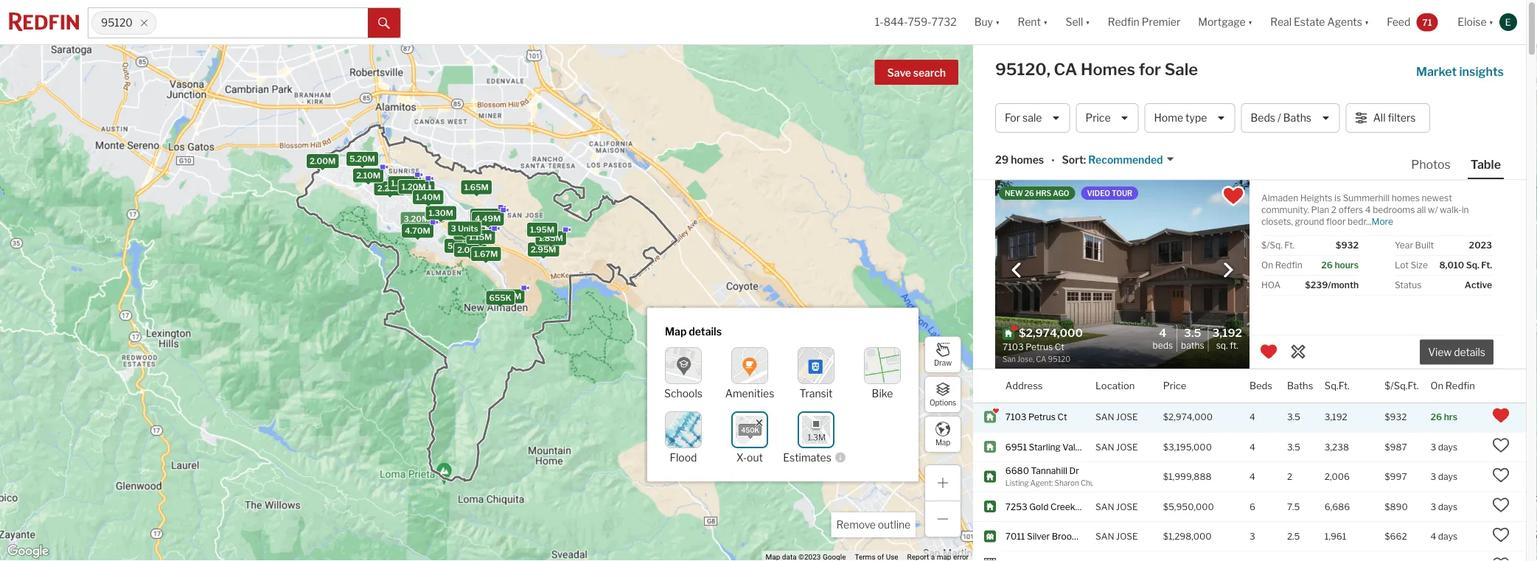Task type: locate. For each thing, give the bounding box(es) containing it.
price up $2,974,000 on the bottom right
[[1163, 380, 1187, 391]]

6 ▾ from the left
[[1489, 16, 1494, 28]]

1 horizontal spatial 2.00m
[[406, 183, 432, 193]]

ft. down 2023
[[1481, 260, 1492, 271]]

3 inside map region
[[451, 224, 456, 234]]

1 vertical spatial redfin
[[1275, 260, 1302, 271]]

▾ inside real estate agents ▾ link
[[1365, 16, 1369, 28]]

0 horizontal spatial 2.00m
[[310, 156, 336, 166]]

1 favorite this home image from the top
[[1492, 437, 1510, 454]]

homes right 29
[[1011, 154, 1044, 166]]

$/sq.ft.
[[1385, 380, 1419, 391]]

0 vertical spatial homes
[[1011, 154, 1044, 166]]

0 horizontal spatial 3,192
[[1212, 326, 1242, 339]]

san right way at the bottom right of page
[[1096, 501, 1114, 512]]

closets,
[[1261, 216, 1293, 227]]

844-
[[884, 16, 908, 28]]

san jose
[[1096, 412, 1138, 422]]

ft. inside 3,192 sq. ft.
[[1230, 340, 1238, 351]]

details inside button
[[1454, 346, 1485, 359]]

1 vertical spatial favorite this home image
[[1492, 526, 1510, 544]]

out
[[747, 451, 763, 464]]

3 down 26 hrs
[[1431, 442, 1436, 452]]

jose for 6951 starling valley dr san jose
[[1116, 442, 1138, 452]]

1 vertical spatial baths
[[1181, 340, 1204, 351]]

favorite this home image
[[1492, 466, 1510, 484], [1492, 526, 1510, 544], [1492, 556, 1510, 561]]

0 horizontal spatial homes
[[1011, 154, 1044, 166]]

dr up sharon
[[1069, 466, 1079, 476]]

eloise ▾
[[1458, 16, 1494, 28]]

0 vertical spatial 2.00m
[[310, 156, 336, 166]]

2.00m
[[310, 156, 336, 166], [406, 183, 432, 193], [457, 245, 483, 255]]

26 for 26 hrs
[[1431, 412, 1442, 422]]

1 horizontal spatial unfavorite this home image
[[1492, 407, 1510, 424]]

ct right the petrus
[[1058, 412, 1067, 422]]

0 horizontal spatial 26
[[1025, 189, 1034, 198]]

2 ▾ from the left
[[1043, 16, 1048, 28]]

w/
[[1428, 205, 1438, 215]]

ft. for 8,010
[[1481, 260, 1492, 271]]

1 san from the top
[[1096, 412, 1114, 422]]

1 vertical spatial ct
[[1079, 531, 1088, 542]]

unfavorite this home image
[[1260, 343, 1278, 360], [1492, 407, 1510, 424]]

1 horizontal spatial map
[[935, 438, 950, 447]]

1 ▾ from the left
[[995, 16, 1000, 28]]

silver
[[1027, 531, 1050, 542]]

7253 gold creek way link
[[1005, 501, 1096, 513]]

2.95m
[[531, 245, 556, 254]]

newest
[[1422, 193, 1452, 203]]

0 vertical spatial $932
[[1336, 240, 1359, 251]]

2 inside almaden heights is summerhill homes newest community. plan 2 offers 4 bedrooms all w/ walk-in closets, ground floor bedr...
[[1331, 205, 1337, 215]]

x-out this home image
[[1289, 343, 1307, 360]]

ft. right 3.5 baths
[[1230, 340, 1238, 351]]

2.00m down 990k
[[457, 245, 483, 255]]

4 inside almaden heights is summerhill homes newest community. plan 2 offers 4 bedrooms all w/ walk-in closets, ground floor bedr...
[[1365, 205, 1371, 215]]

3,192 up 3,238
[[1325, 412, 1348, 422]]

0 vertical spatial baths
[[1283, 112, 1312, 124]]

2 san from the top
[[1096, 442, 1114, 452]]

2.00m right 2.20m
[[406, 183, 432, 193]]

1 3 days from the top
[[1431, 442, 1458, 452]]

1 vertical spatial homes
[[1392, 193, 1420, 203]]

brook
[[1052, 531, 1077, 542]]

1 vertical spatial on redfin
[[1431, 380, 1475, 391]]

1 horizontal spatial price button
[[1163, 369, 1187, 402]]

1 vertical spatial 3.5
[[1287, 412, 1300, 422]]

1-844-759-7732 link
[[875, 16, 957, 28]]

days for $997
[[1438, 471, 1458, 482]]

map inside button
[[935, 438, 950, 447]]

0 vertical spatial 3 days
[[1431, 442, 1458, 452]]

sell ▾ button
[[1066, 0, 1090, 44]]

0 vertical spatial on redfin
[[1261, 260, 1302, 271]]

3.5 right 4 beds
[[1184, 326, 1201, 339]]

dr inside 6680 tannahill dr listing agent: sharon chu
[[1069, 466, 1079, 476]]

4 beds
[[1153, 326, 1173, 351]]

favorite this home image
[[1492, 437, 1510, 454], [1492, 496, 1510, 514]]

0 vertical spatial favorite this home image
[[1492, 437, 1510, 454]]

2 days from the top
[[1438, 471, 1458, 482]]

▾ right 'buy'
[[995, 16, 1000, 28]]

jose down san jose
[[1116, 442, 1138, 452]]

1 horizontal spatial ft.
[[1285, 240, 1295, 251]]

4
[[1365, 205, 1371, 215], [1159, 326, 1167, 339], [1250, 412, 1255, 422], [1250, 442, 1255, 452], [1250, 471, 1255, 482], [1431, 531, 1436, 542]]

1.95m
[[530, 225, 555, 234]]

baths right 4 beds
[[1181, 340, 1204, 351]]

2 horizontal spatial redfin
[[1446, 380, 1475, 391]]

1 favorite this home image from the top
[[1492, 466, 1510, 484]]

2 vertical spatial 26
[[1431, 412, 1442, 422]]

3 days down 26 hrs
[[1431, 442, 1458, 452]]

unfavorite this home image left x-out this home image
[[1260, 343, 1278, 360]]

▾ inside mortgage ▾ dropdown button
[[1248, 16, 1253, 28]]

dr right the valley
[[1089, 442, 1099, 452]]

previous button image
[[1009, 263, 1024, 278]]

3,192 for 3,192 sq. ft.
[[1212, 326, 1242, 339]]

1 vertical spatial on
[[1431, 380, 1444, 391]]

for
[[1005, 112, 1020, 124]]

1 horizontal spatial 3,192
[[1325, 412, 1348, 422]]

san
[[1096, 412, 1114, 422], [1096, 442, 1114, 452], [1096, 501, 1114, 512], [1096, 531, 1114, 542]]

jose down the location button
[[1116, 412, 1138, 422]]

0 horizontal spatial map
[[665, 325, 687, 338]]

san for 7253 gold creek way
[[1096, 501, 1114, 512]]

ft. right $/sq.
[[1285, 240, 1295, 251]]

gold
[[1029, 501, 1049, 512]]

map down options
[[935, 438, 950, 447]]

1 vertical spatial 3 days
[[1431, 471, 1458, 482]]

▾ right mortgage
[[1248, 16, 1253, 28]]

days up 4 days
[[1438, 501, 1458, 512]]

map up schools button
[[665, 325, 687, 338]]

5 ▾ from the left
[[1365, 16, 1369, 28]]

95120, ca homes for sale
[[995, 59, 1198, 79]]

0 horizontal spatial $932
[[1336, 240, 1359, 251]]

2 horizontal spatial 2.00m
[[457, 245, 483, 255]]

view details button
[[1420, 339, 1494, 364]]

1.20m
[[402, 182, 426, 192]]

4 ▾ from the left
[[1248, 16, 1253, 28]]

▾ left user photo
[[1489, 16, 1494, 28]]

2.00m left '5.20m'
[[310, 156, 336, 166]]

0 horizontal spatial on
[[1261, 260, 1273, 271]]

2 vertical spatial 3 days
[[1431, 501, 1458, 512]]

sq.
[[1466, 260, 1479, 271], [1216, 340, 1228, 351]]

26 left hours
[[1321, 260, 1333, 271]]

redfin up 'hrs'
[[1446, 380, 1475, 391]]

ct right brook
[[1079, 531, 1088, 542]]

0 horizontal spatial sq.
[[1216, 340, 1228, 351]]

990k
[[466, 231, 489, 241]]

1 vertical spatial ft.
[[1481, 260, 1492, 271]]

4 days from the top
[[1438, 531, 1458, 542]]

26 left 'hrs'
[[1431, 412, 1442, 422]]

jose for 7253 gold creek way san jose
[[1116, 501, 1138, 512]]

real estate agents ▾ link
[[1270, 0, 1369, 44]]

location
[[1096, 380, 1135, 391]]

$2,974,000
[[1163, 412, 1213, 422]]

3 jose from the top
[[1116, 501, 1138, 512]]

1 vertical spatial $932
[[1385, 412, 1407, 422]]

plan
[[1311, 205, 1329, 215]]

options
[[930, 398, 956, 407]]

29
[[995, 154, 1009, 166]]

3.5 for $3,195,000
[[1287, 442, 1300, 452]]

$932 up $987
[[1385, 412, 1407, 422]]

location button
[[1096, 369, 1135, 402]]

san for 6951 starling valley dr
[[1096, 442, 1114, 452]]

home type button
[[1145, 103, 1235, 133]]

▾
[[995, 16, 1000, 28], [1043, 16, 1048, 28], [1085, 16, 1090, 28], [1248, 16, 1253, 28], [1365, 16, 1369, 28], [1489, 16, 1494, 28]]

26
[[1025, 189, 1034, 198], [1321, 260, 1333, 271], [1431, 412, 1442, 422]]

san down the location button
[[1096, 412, 1114, 422]]

2 horizontal spatial 26
[[1431, 412, 1442, 422]]

2 up floor
[[1331, 205, 1337, 215]]

map region
[[0, 0, 1071, 561]]

0 vertical spatial 3,192
[[1212, 326, 1242, 339]]

1 horizontal spatial homes
[[1392, 193, 1420, 203]]

0 vertical spatial favorite this home image
[[1492, 466, 1510, 484]]

price button up recommended
[[1076, 103, 1139, 133]]

dialog
[[647, 308, 919, 481]]

3 days from the top
[[1438, 501, 1458, 512]]

0 horizontal spatial price
[[1086, 112, 1111, 124]]

$932 up hours
[[1336, 240, 1359, 251]]

details inside dialog
[[689, 325, 722, 338]]

0 vertical spatial price button
[[1076, 103, 1139, 133]]

favorite this home image for $987
[[1492, 437, 1510, 454]]

0 vertical spatial details
[[689, 325, 722, 338]]

3 san from the top
[[1096, 501, 1114, 512]]

remove 95120 image
[[140, 18, 148, 27]]

price button
[[1076, 103, 1139, 133], [1163, 369, 1187, 402]]

0 vertical spatial price
[[1086, 112, 1111, 124]]

sort
[[1062, 154, 1084, 166]]

0 horizontal spatial 2
[[1287, 471, 1292, 482]]

3 left the units
[[451, 224, 456, 234]]

market insights link
[[1416, 48, 1504, 80]]

3.5 inside 3.5 baths
[[1184, 326, 1201, 339]]

baths right /
[[1283, 112, 1312, 124]]

▾ for rent ▾
[[1043, 16, 1048, 28]]

0 horizontal spatial ft.
[[1230, 340, 1238, 351]]

price up :
[[1086, 112, 1111, 124]]

1 horizontal spatial details
[[1454, 346, 1485, 359]]

3,192 right 3.5 baths
[[1212, 326, 1242, 339]]

baths down x-out this home image
[[1287, 380, 1313, 391]]

on redfin down the $/sq. ft.
[[1261, 260, 1302, 271]]

for sale button
[[995, 103, 1070, 133]]

1-844-759-7732
[[875, 16, 957, 28]]

price button up $2,974,000 on the bottom right
[[1163, 369, 1187, 402]]

$239/month
[[1305, 280, 1359, 290]]

6951 starling valley dr san jose
[[1005, 442, 1138, 452]]

remove outline
[[836, 519, 911, 531]]

days right $997
[[1438, 471, 1458, 482]]

details
[[689, 325, 722, 338], [1454, 346, 1485, 359]]

0 horizontal spatial unfavorite this home image
[[1260, 343, 1278, 360]]

beds left /
[[1251, 112, 1275, 124]]

sale
[[1165, 59, 1198, 79]]

3.5
[[1184, 326, 1201, 339], [1287, 412, 1300, 422], [1287, 442, 1300, 452]]

1 vertical spatial price
[[1163, 380, 1187, 391]]

0 vertical spatial 26
[[1025, 189, 1034, 198]]

beds inside button
[[1251, 112, 1275, 124]]

tour
[[1112, 189, 1133, 198]]

homes up bedrooms
[[1392, 193, 1420, 203]]

home
[[1154, 112, 1183, 124]]

2 jose from the top
[[1116, 442, 1138, 452]]

sale
[[1023, 112, 1042, 124]]

6680
[[1005, 466, 1029, 476]]

1 vertical spatial 2
[[1287, 471, 1292, 482]]

8,010
[[1439, 260, 1464, 271]]

on up 26 hrs
[[1431, 380, 1444, 391]]

1 vertical spatial favorite this home image
[[1492, 496, 1510, 514]]

▾ for sell ▾
[[1085, 16, 1090, 28]]

dr
[[1089, 442, 1099, 452], [1069, 466, 1079, 476]]

•
[[1051, 155, 1055, 167]]

details up schools button
[[689, 325, 722, 338]]

on redfin up 'hrs'
[[1431, 380, 1475, 391]]

details right view in the bottom of the page
[[1454, 346, 1485, 359]]

estimates button
[[783, 411, 849, 464]]

submit search image
[[378, 17, 390, 29]]

draw button
[[925, 336, 961, 373]]

redfin down the $/sq. ft.
[[1275, 260, 1302, 271]]

3 right $997
[[1431, 471, 1436, 482]]

1 jose from the top
[[1116, 412, 1138, 422]]

26 left hrs
[[1025, 189, 1034, 198]]

view details
[[1428, 346, 1485, 359]]

▾ right sell
[[1085, 16, 1090, 28]]

map button
[[925, 416, 961, 453]]

0 vertical spatial map
[[665, 325, 687, 338]]

2 vertical spatial 3.5
[[1287, 442, 1300, 452]]

1 horizontal spatial redfin
[[1275, 260, 1302, 271]]

4 san from the top
[[1096, 531, 1114, 542]]

days down 'hrs'
[[1438, 442, 1458, 452]]

1 vertical spatial map
[[935, 438, 950, 447]]

1 vertical spatial 3,192
[[1325, 412, 1348, 422]]

agents
[[1327, 16, 1362, 28]]

sq. right 3.5 baths
[[1216, 340, 1228, 351]]

1 vertical spatial unfavorite this home image
[[1492, 407, 1510, 424]]

1 vertical spatial sq.
[[1216, 340, 1228, 351]]

2 favorite this home image from the top
[[1492, 526, 1510, 544]]

1 horizontal spatial 26
[[1321, 260, 1333, 271]]

2 vertical spatial ft.
[[1230, 340, 1238, 351]]

1 vertical spatial dr
[[1069, 466, 1079, 476]]

0 vertical spatial beds
[[1251, 112, 1275, 124]]

address
[[1005, 380, 1043, 391]]

▾ inside sell ▾ dropdown button
[[1085, 16, 1090, 28]]

1 vertical spatial 26
[[1321, 260, 1333, 271]]

ground
[[1295, 216, 1325, 227]]

1 vertical spatial price button
[[1163, 369, 1187, 402]]

days for $662
[[1438, 531, 1458, 542]]

sq. for 3,192
[[1216, 340, 1228, 351]]

0 vertical spatial redfin
[[1108, 16, 1140, 28]]

0 vertical spatial ft.
[[1285, 240, 1295, 251]]

0 horizontal spatial ct
[[1058, 412, 1067, 422]]

rent ▾ button
[[1018, 0, 1048, 44]]

days
[[1438, 442, 1458, 452], [1438, 471, 1458, 482], [1438, 501, 1458, 512], [1438, 531, 1458, 542]]

google image
[[4, 542, 52, 561]]

heading
[[1003, 325, 1122, 365]]

0 vertical spatial ct
[[1058, 412, 1067, 422]]

0 vertical spatial on
[[1261, 260, 1273, 271]]

2 up 7.5
[[1287, 471, 1292, 482]]

▾ right agents
[[1365, 16, 1369, 28]]

beds left baths button at right
[[1250, 380, 1273, 391]]

2 horizontal spatial ft.
[[1481, 260, 1492, 271]]

unfavorite this home image right 'hrs'
[[1492, 407, 1510, 424]]

29 homes •
[[995, 154, 1055, 167]]

chu
[[1081, 479, 1095, 488]]

2 vertical spatial beds
[[1250, 380, 1273, 391]]

on up hoa
[[1261, 260, 1273, 271]]

mortgage ▾ button
[[1189, 0, 1262, 44]]

3 for $5,950,000
[[1431, 501, 1436, 512]]

7103 petrus ct
[[1005, 412, 1067, 422]]

beds
[[1251, 112, 1275, 124], [1153, 340, 1173, 351], [1250, 380, 1273, 391]]

sq. inside 3,192 sq. ft.
[[1216, 340, 1228, 351]]

1 days from the top
[[1438, 442, 1458, 452]]

homes inside 29 homes •
[[1011, 154, 1044, 166]]

redfin left premier
[[1108, 16, 1140, 28]]

3.5 down baths button at right
[[1287, 412, 1300, 422]]

2 favorite this home image from the top
[[1492, 496, 1510, 514]]

1 horizontal spatial on
[[1431, 380, 1444, 391]]

2 3 days from the top
[[1431, 471, 1458, 482]]

2 vertical spatial favorite this home image
[[1492, 556, 1510, 561]]

on
[[1261, 260, 1273, 271], [1431, 380, 1444, 391]]

3 up 4 days
[[1431, 501, 1436, 512]]

all
[[1373, 112, 1386, 124]]

beds left 3.5 baths
[[1153, 340, 1173, 351]]

0 horizontal spatial redfin
[[1108, 16, 1140, 28]]

map for map details
[[665, 325, 687, 338]]

3 3 days from the top
[[1431, 501, 1458, 512]]

0 horizontal spatial details
[[689, 325, 722, 338]]

▾ right rent
[[1043, 16, 1048, 28]]

1 horizontal spatial ct
[[1079, 531, 1088, 542]]

0 vertical spatial 2
[[1331, 205, 1337, 215]]

4 jose from the top
[[1116, 531, 1138, 542]]

None search field
[[157, 8, 368, 38]]

3 days right $997
[[1431, 471, 1458, 482]]

1 horizontal spatial price
[[1163, 380, 1187, 391]]

2 vertical spatial redfin
[[1446, 380, 1475, 391]]

▾ inside buy ▾ dropdown button
[[995, 16, 1000, 28]]

creek
[[1051, 501, 1075, 512]]

5.00m
[[495, 291, 522, 301]]

jose for 7011 silver brook ct san jose
[[1116, 531, 1138, 542]]

3 days for $997
[[1431, 471, 1458, 482]]

1 vertical spatial beds
[[1153, 340, 1173, 351]]

3.5 for $2,974,000
[[1287, 412, 1300, 422]]

71
[[1422, 17, 1432, 27]]

1 horizontal spatial 2
[[1331, 205, 1337, 215]]

0 vertical spatial 3.5
[[1184, 326, 1201, 339]]

sq.ft.
[[1325, 380, 1350, 391]]

3 for $1,999,888
[[1431, 471, 1436, 482]]

2
[[1331, 205, 1337, 215], [1287, 471, 1292, 482]]

3 days up 4 days
[[1431, 501, 1458, 512]]

▾ inside rent ▾ dropdown button
[[1043, 16, 1048, 28]]

1,961
[[1325, 531, 1346, 542]]

flood
[[670, 451, 697, 464]]

homes inside almaden heights is summerhill homes newest community. plan 2 offers 4 bedrooms all w/ walk-in closets, ground floor bedr...
[[1392, 193, 1420, 203]]

mortgage ▾
[[1198, 16, 1253, 28]]

real estate agents ▾ button
[[1262, 0, 1378, 44]]

3.5 left 3,238
[[1287, 442, 1300, 452]]

jose left $1,298,000
[[1116, 531, 1138, 542]]

jose right way at the bottom right of page
[[1116, 501, 1138, 512]]

days right $662
[[1438, 531, 1458, 542]]

buy ▾ button
[[966, 0, 1009, 44]]

0 vertical spatial sq.
[[1466, 260, 1479, 271]]

next button image
[[1221, 263, 1236, 278]]

$5,950,000
[[1163, 501, 1214, 512]]

7732
[[932, 16, 957, 28]]

transit
[[800, 387, 833, 399]]

san right brook
[[1096, 531, 1114, 542]]

1 horizontal spatial sq.
[[1466, 260, 1479, 271]]

7011 silver brook ct link
[[1005, 530, 1088, 543]]

1 horizontal spatial on redfin
[[1431, 380, 1475, 391]]

0 horizontal spatial dr
[[1069, 466, 1079, 476]]

schools
[[664, 387, 703, 399]]

1 vertical spatial details
[[1454, 346, 1485, 359]]

3 ▾ from the left
[[1085, 16, 1090, 28]]

san right the valley
[[1096, 442, 1114, 452]]

sq. up active at the right
[[1466, 260, 1479, 271]]

floor
[[1326, 216, 1346, 227]]

$662
[[1385, 531, 1407, 542]]

1 horizontal spatial dr
[[1089, 442, 1099, 452]]



Task type: describe. For each thing, give the bounding box(es) containing it.
hoa
[[1261, 280, 1281, 290]]

26 for 26 hours
[[1321, 260, 1333, 271]]

favorite button image
[[1221, 184, 1246, 209]]

0 vertical spatial unfavorite this home image
[[1260, 343, 1278, 360]]

remove
[[836, 519, 876, 531]]

dialog containing map details
[[647, 308, 919, 481]]

outline
[[878, 519, 911, 531]]

▾ for mortgage ▾
[[1248, 16, 1253, 28]]

remove outline button
[[831, 512, 916, 537]]

2.88m
[[457, 228, 482, 238]]

save search
[[887, 67, 946, 79]]

sq. for 8,010
[[1466, 260, 1479, 271]]

3 days for $890
[[1431, 501, 1458, 512]]

0 horizontal spatial on redfin
[[1261, 260, 1302, 271]]

photos
[[1411, 157, 1451, 171]]

beds button
[[1250, 369, 1273, 402]]

3 down 6
[[1250, 531, 1255, 542]]

2 vertical spatial baths
[[1287, 380, 1313, 391]]

6680 tannahill dr listing agent: sharon chu
[[1005, 466, 1095, 488]]

1 horizontal spatial $932
[[1385, 412, 1407, 422]]

26 hours
[[1321, 260, 1359, 271]]

starling
[[1029, 442, 1061, 452]]

favorite this home image for 4 days
[[1492, 526, 1510, 544]]

sq.ft. button
[[1325, 369, 1350, 402]]

favorite this home image for 3 days
[[1492, 466, 1510, 484]]

search
[[913, 67, 946, 79]]

buy
[[974, 16, 993, 28]]

3 for $3,195,000
[[1431, 442, 1436, 452]]

all
[[1417, 205, 1426, 215]]

$997
[[1385, 471, 1407, 482]]

schools button
[[664, 347, 703, 399]]

agent:
[[1030, 479, 1053, 488]]

2,006
[[1325, 471, 1350, 482]]

favorite this home image for $890
[[1492, 496, 1510, 514]]

is
[[1334, 193, 1341, 203]]

2023
[[1469, 240, 1492, 251]]

days for $890
[[1438, 501, 1458, 512]]

rent ▾ button
[[1009, 0, 1057, 44]]

market
[[1416, 64, 1457, 79]]

user photo image
[[1500, 13, 1517, 31]]

0 vertical spatial dr
[[1089, 442, 1099, 452]]

video
[[1087, 189, 1110, 198]]

san for 7011 silver brook ct
[[1096, 531, 1114, 542]]

details for view details
[[1454, 346, 1485, 359]]

3.5 baths
[[1181, 326, 1204, 351]]

video tour
[[1087, 189, 1133, 198]]

655k
[[489, 293, 511, 303]]

ft. for 3,192
[[1230, 340, 1238, 351]]

map for map
[[935, 438, 950, 447]]

7.5
[[1287, 501, 1300, 512]]

3,192 for 3,192
[[1325, 412, 1348, 422]]

amenities
[[725, 387, 774, 399]]

beds for beds / baths
[[1251, 112, 1275, 124]]

hrs
[[1036, 189, 1051, 198]]

days for $987
[[1438, 442, 1458, 452]]

address button
[[1005, 369, 1043, 402]]

beds / baths
[[1251, 112, 1312, 124]]

bike button
[[864, 347, 901, 399]]

3 favorite this home image from the top
[[1492, 556, 1510, 561]]

6680 tannahill dr link
[[1005, 465, 1082, 477]]

new
[[1005, 189, 1023, 198]]

summerhill
[[1343, 193, 1390, 203]]

1.67m
[[474, 249, 498, 259]]

3 days for $987
[[1431, 442, 1458, 452]]

0 horizontal spatial price button
[[1076, 103, 1139, 133]]

view
[[1428, 346, 1452, 359]]

95120
[[101, 16, 133, 29]]

2.5
[[1287, 531, 1300, 542]]

2 vertical spatial 2.00m
[[457, 245, 483, 255]]

photo of 7103 petrus ct, san jose, ca 95120 image
[[995, 180, 1250, 369]]

on inside button
[[1431, 380, 1444, 391]]

table button
[[1468, 156, 1504, 179]]

details for map details
[[689, 325, 722, 338]]

favorite button checkbox
[[1221, 184, 1246, 209]]

homes
[[1081, 59, 1135, 79]]

$890
[[1385, 501, 1408, 512]]

feed
[[1387, 16, 1411, 28]]

1 vertical spatial 2.00m
[[406, 183, 432, 193]]

4.70m
[[405, 226, 430, 235]]

$/sq.
[[1261, 240, 1283, 251]]

view details link
[[1420, 338, 1494, 364]]

▾ for eloise ▾
[[1489, 16, 1494, 28]]

save
[[887, 67, 911, 79]]

walk-
[[1440, 205, 1462, 215]]

hrs
[[1444, 412, 1458, 422]]

4.49m
[[475, 214, 501, 223]]

estate
[[1294, 16, 1325, 28]]

1.65m
[[464, 183, 489, 192]]

new 26 hrs ago
[[1005, 189, 1069, 198]]

real estate agents ▾
[[1270, 16, 1369, 28]]

baths inside beds / baths button
[[1283, 112, 1312, 124]]

rent ▾
[[1018, 16, 1048, 28]]

lot
[[1395, 260, 1409, 271]]

$/sq. ft.
[[1261, 240, 1295, 251]]

buy ▾
[[974, 16, 1000, 28]]

x-out
[[737, 451, 763, 464]]

6951 starling valley dr link
[[1005, 441, 1099, 453]]

bedr...
[[1348, 216, 1372, 227]]

redfin premier
[[1108, 16, 1181, 28]]

▾ for buy ▾
[[995, 16, 1000, 28]]

year
[[1395, 240, 1413, 251]]

4 inside 4 beds
[[1159, 326, 1167, 339]]

market insights
[[1416, 64, 1504, 79]]

active
[[1465, 280, 1492, 290]]

beds for beds button
[[1250, 380, 1273, 391]]

offers
[[1339, 205, 1363, 215]]

mortgage ▾ button
[[1198, 0, 1253, 44]]

in
[[1462, 205, 1469, 215]]

units
[[458, 224, 478, 234]]

7253 gold creek way san jose
[[1005, 501, 1138, 512]]

heights
[[1300, 193, 1333, 203]]



Task type: vqa. For each thing, say whether or not it's contained in the screenshot.
1st SAN
yes



